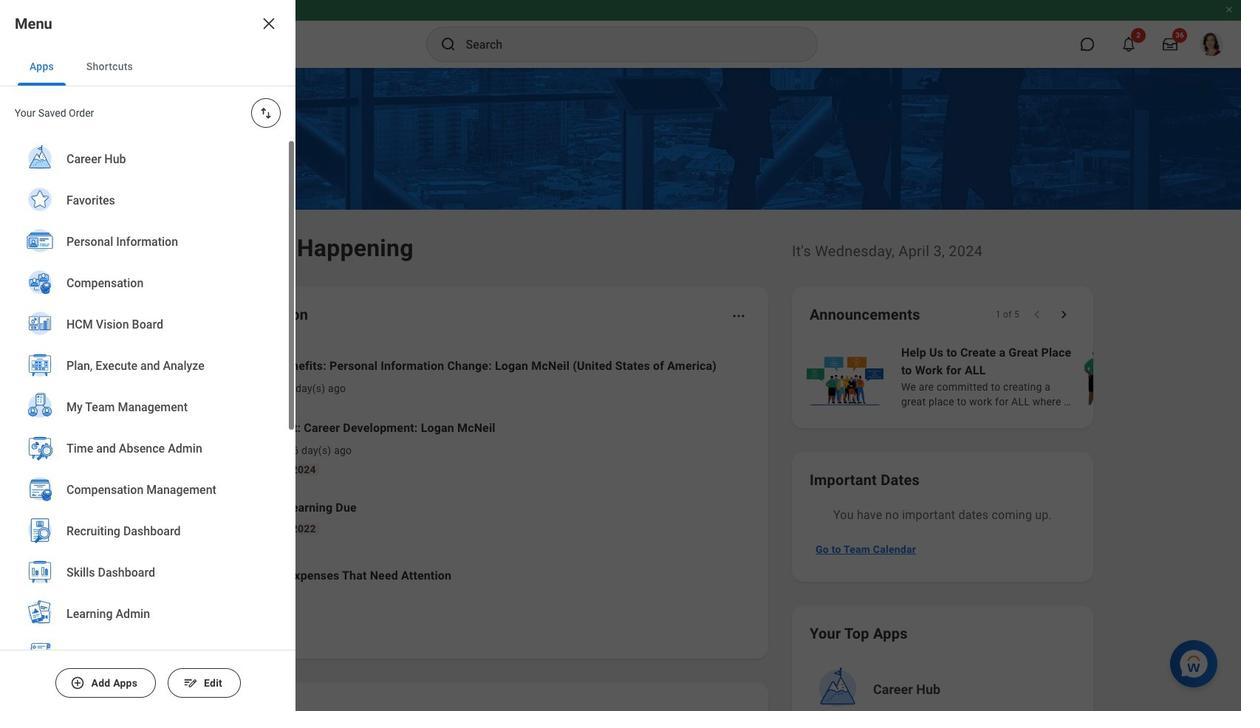 Task type: vqa. For each thing, say whether or not it's contained in the screenshot.
Tab List
yes



Task type: locate. For each thing, give the bounding box(es) containing it.
inbox image
[[187, 437, 209, 459]]

chevron right small image
[[1057, 307, 1071, 322]]

inbox image
[[187, 366, 209, 388]]

notifications large image
[[1122, 37, 1136, 52]]

banner
[[0, 0, 1241, 68]]

profile logan mcneil element
[[1191, 28, 1232, 61]]

chevron left small image
[[1030, 307, 1045, 322]]

inbox large image
[[1163, 37, 1178, 52]]

x image
[[260, 15, 278, 33]]

plus circle image
[[70, 676, 85, 691]]

sort image
[[259, 106, 273, 120]]

global navigation dialog
[[0, 0, 296, 712]]

list
[[0, 139, 296, 712], [804, 343, 1241, 411], [166, 346, 751, 606]]

tab list
[[0, 47, 296, 86]]

status
[[996, 309, 1020, 321]]

main content
[[0, 68, 1241, 712]]



Task type: describe. For each thing, give the bounding box(es) containing it.
close environment banner image
[[1225, 5, 1234, 14]]

text edit image
[[183, 676, 198, 691]]

search image
[[439, 35, 457, 53]]



